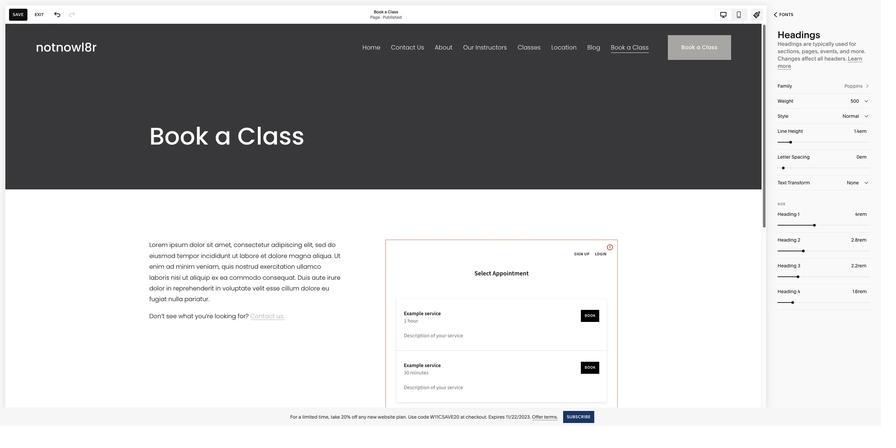Task type: describe. For each thing, give the bounding box(es) containing it.
expires
[[489, 414, 505, 420]]

book a class page · published
[[370, 9, 402, 20]]

normal
[[843, 113, 859, 119]]

heading 1
[[778, 211, 800, 217]]

spacing
[[792, 154, 810, 160]]

for a limited time, take 20% off any new website plan. use code w11csave20 at checkout. expires 11/22/2023. offer terms.
[[290, 414, 558, 420]]

published
[[383, 15, 402, 20]]

11/22/2023.
[[506, 414, 531, 420]]

book
[[374, 9, 384, 14]]

Heading 4 range field
[[778, 295, 870, 310]]

·
[[381, 15, 382, 20]]

heading for heading 2
[[778, 237, 797, 243]]

letter spacing
[[778, 154, 810, 160]]

learn
[[848, 55, 863, 62]]

Heading 1 range field
[[778, 218, 870, 232]]

Heading 2 range field
[[778, 244, 870, 258]]

Line Height range field
[[778, 135, 870, 149]]

typically
[[813, 41, 834, 47]]

style
[[778, 113, 789, 119]]

Letter Spacing text field
[[857, 153, 868, 161]]

w11csave20
[[430, 414, 459, 420]]

pages,
[[802, 48, 819, 55]]

4
[[798, 289, 801, 295]]

weight
[[778, 98, 794, 104]]

affect
[[802, 55, 816, 62]]

Letter Spacing range field
[[778, 161, 870, 175]]

poppins
[[845, 83, 863, 89]]

2
[[798, 237, 801, 243]]

heading for heading 1
[[778, 211, 797, 217]]

class
[[388, 9, 398, 14]]

Heading 3 text field
[[852, 262, 868, 269]]

none
[[847, 180, 859, 186]]

at
[[461, 414, 465, 420]]

500
[[851, 98, 859, 104]]

height
[[788, 128, 803, 134]]

learn more
[[778, 55, 863, 69]]

heading 4
[[778, 289, 801, 295]]

heading for heading 3
[[778, 263, 797, 269]]

for
[[849, 41, 856, 47]]

new
[[368, 414, 377, 420]]

exit button
[[31, 9, 48, 21]]

family
[[778, 83, 792, 89]]

are
[[804, 41, 812, 47]]

exit
[[35, 12, 44, 17]]

headings for headings
[[778, 29, 821, 41]]

subscribe button
[[564, 411, 595, 423]]

used
[[836, 41, 848, 47]]



Task type: vqa. For each thing, say whether or not it's contained in the screenshot.
FIT
no



Task type: locate. For each thing, give the bounding box(es) containing it.
1 horizontal spatial a
[[385, 9, 387, 14]]

learn more link
[[778, 55, 863, 70]]

2 headings from the top
[[778, 41, 802, 47]]

heading 2
[[778, 237, 801, 243]]

heading left 1
[[778, 211, 797, 217]]

heading
[[778, 211, 797, 217], [778, 237, 797, 243], [778, 263, 797, 269], [778, 289, 797, 295]]

events,
[[821, 48, 839, 55]]

heading left 4
[[778, 289, 797, 295]]

letter
[[778, 154, 791, 160]]

a right for
[[299, 414, 301, 420]]

save
[[13, 12, 24, 17]]

line height
[[778, 128, 803, 134]]

heading 3
[[778, 263, 801, 269]]

more
[[778, 63, 791, 69]]

heading for heading 4
[[778, 289, 797, 295]]

None field
[[778, 94, 870, 108], [778, 109, 870, 124], [778, 175, 870, 190], [778, 94, 870, 108], [778, 109, 870, 124], [778, 175, 870, 190]]

text transform
[[778, 180, 810, 186]]

Heading 3 range field
[[778, 269, 870, 284]]

time,
[[319, 414, 330, 420]]

use
[[408, 414, 417, 420]]

text
[[778, 180, 787, 186]]

Line Height text field
[[854, 128, 868, 135]]

offer terms. link
[[532, 414, 558, 420]]

Heading 2 text field
[[852, 236, 868, 244]]

any
[[359, 414, 366, 420]]

2 heading from the top
[[778, 237, 797, 243]]

headings are typically used for sections, pages, events, and more. changes affect all headers.
[[778, 41, 866, 62]]

3
[[798, 263, 801, 269]]

for
[[290, 414, 297, 420]]

offer
[[532, 414, 543, 420]]

checkout.
[[466, 414, 487, 420]]

1
[[798, 211, 800, 217]]

transform
[[788, 180, 810, 186]]

a for book
[[385, 9, 387, 14]]

3 heading from the top
[[778, 263, 797, 269]]

size
[[778, 202, 786, 206]]

a for for
[[299, 414, 301, 420]]

Heading 4 text field
[[853, 288, 868, 295]]

line
[[778, 128, 787, 134]]

1 vertical spatial a
[[299, 414, 301, 420]]

tab list
[[716, 9, 747, 20]]

plan.
[[396, 414, 407, 420]]

sections,
[[778, 48, 801, 55]]

1 headings from the top
[[778, 29, 821, 41]]

limited
[[302, 414, 318, 420]]

headings for headings are typically used for sections, pages, events, and more. changes affect all headers.
[[778, 41, 802, 47]]

changes
[[778, 55, 801, 62]]

terms.
[[544, 414, 558, 420]]

0 horizontal spatial a
[[299, 414, 301, 420]]

save button
[[9, 9, 27, 21]]

Heading 1 text field
[[856, 211, 868, 218]]

subscribe
[[567, 414, 591, 419]]

website
[[378, 414, 395, 420]]

20%
[[341, 414, 351, 420]]

a inside book a class page · published
[[385, 9, 387, 14]]

and
[[840, 48, 850, 55]]

fonts button
[[767, 7, 801, 22]]

headings inside the headings are typically used for sections, pages, events, and more. changes affect all headers.
[[778, 41, 802, 47]]

more.
[[851, 48, 866, 55]]

code
[[418, 414, 429, 420]]

fonts
[[780, 12, 794, 17]]

page
[[370, 15, 380, 20]]

a
[[385, 9, 387, 14], [299, 414, 301, 420]]

take
[[331, 414, 340, 420]]

off
[[352, 414, 358, 420]]

all
[[818, 55, 824, 62]]

a right book
[[385, 9, 387, 14]]

4 heading from the top
[[778, 289, 797, 295]]

0 vertical spatial a
[[385, 9, 387, 14]]

heading left 3
[[778, 263, 797, 269]]

heading left 2
[[778, 237, 797, 243]]

1 heading from the top
[[778, 211, 797, 217]]

headings
[[778, 29, 821, 41], [778, 41, 802, 47]]

headers.
[[825, 55, 847, 62]]



